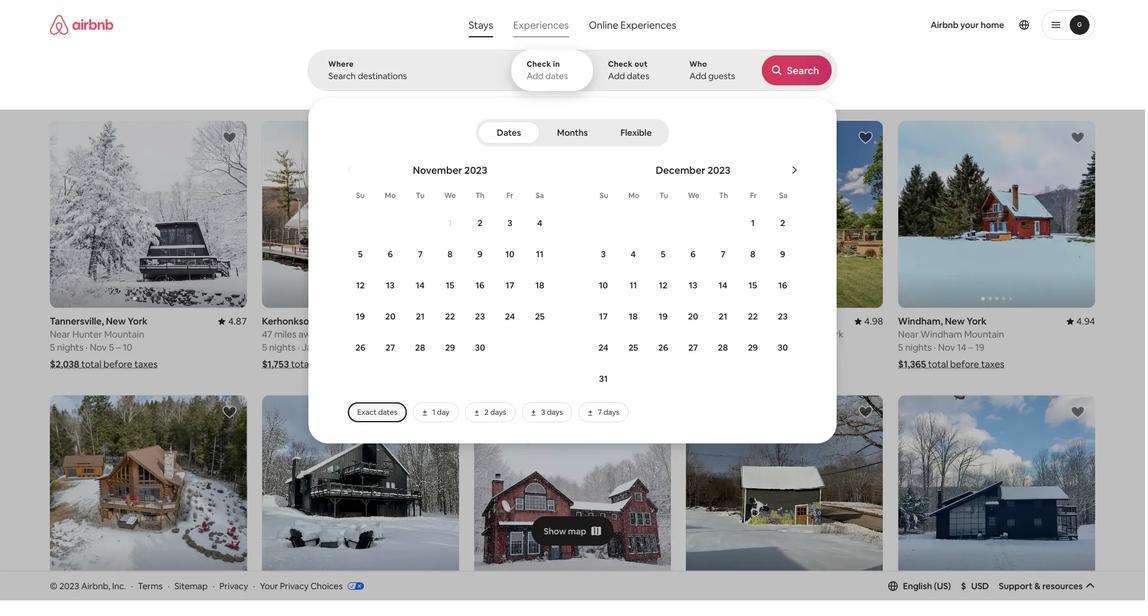 Task type: describe. For each thing, give the bounding box(es) containing it.
1 vertical spatial 4 button
[[619, 239, 648, 269]]

taxes for kerhonkson, new york 47 miles away 5 nights · jan 15 – 20 $1,753 total before taxes
[[344, 358, 367, 371]]

jan
[[302, 342, 317, 354]]

add to wishlist: windham, new york image
[[859, 405, 874, 420]]

new inside mountain dale, new york near holiday mountain ski & fun park 5 nights · nov 13 – 18
[[754, 315, 774, 328]]

4.87
[[228, 315, 247, 328]]

mountain inside tannersville, new york near hunter mountain 5 nights · nov 5 – 10 $2,038 total before taxes
[[104, 328, 144, 341]]

2 27 button from the left
[[678, 333, 708, 363]]

check for check in add dates
[[527, 59, 551, 69]]

· inside windham, new york near windham mountain 5 nights · nov 14 – 19 $1,365 total before taxes
[[934, 342, 936, 354]]

1 27 from the left
[[386, 342, 395, 353]]

add to wishlist: milford, pennsylvania image
[[646, 130, 661, 145]]

airbnb your home link
[[923, 12, 1012, 38]]

dammusi
[[635, 92, 668, 102]]

check out add dates
[[608, 59, 650, 82]]

york for windham, new york
[[967, 315, 987, 328]]

holiday
[[709, 328, 741, 341]]

fun
[[808, 328, 823, 341]]

nights inside mountain dale, new york near holiday mountain ski & fun park 5 nights · nov 13 – 18
[[693, 342, 720, 354]]

– for near windham mountain
[[969, 342, 974, 354]]

7 days
[[598, 408, 620, 417]]

out
[[635, 59, 648, 69]]

2 for november 2023
[[478, 218, 483, 229]]

4.87 out of 5 average rating image
[[218, 315, 247, 328]]

shepherd's huts
[[318, 92, 374, 102]]

2 12 from the left
[[659, 280, 668, 291]]

4.94 out of 5 average rating image
[[1067, 315, 1096, 328]]

choices
[[311, 581, 343, 592]]

0 horizontal spatial dates
[[378, 408, 398, 417]]

0 horizontal spatial 3 button
[[495, 208, 525, 238]]

2 for december 2023
[[781, 218, 786, 229]]

nights for $1,365
[[906, 342, 932, 354]]

1 30 from the left
[[475, 342, 485, 353]]

1 8 button from the left
[[435, 239, 465, 269]]

1 horizontal spatial 14
[[719, 280, 728, 291]]

homes
[[426, 92, 449, 102]]

add for check out add dates
[[608, 70, 625, 82]]

1 7 button from the left
[[405, 239, 435, 269]]

near inside mountain dale, new york near holiday mountain ski & fun park 5 nights · nov 13 – 18
[[686, 328, 707, 341]]

online
[[589, 18, 619, 31]]

exact
[[357, 408, 377, 417]]

2 21 button from the left
[[708, 302, 738, 332]]

support & resources button
[[999, 581, 1096, 592]]

new for windham,
[[945, 315, 965, 328]]

online experiences
[[589, 18, 677, 31]]

1 button for december 2023
[[738, 208, 768, 238]]

1 9 button from the left
[[465, 239, 495, 269]]

before for 14
[[951, 358, 980, 371]]

2 30 button from the left
[[768, 333, 798, 363]]

0 vertical spatial 25 button
[[525, 302, 555, 332]]

1 for december 2023
[[751, 218, 755, 229]]

1 vertical spatial 25 button
[[619, 333, 648, 363]]

2 we from the left
[[688, 191, 700, 200]]

guests
[[709, 70, 735, 82]]

days for 2 days
[[490, 408, 506, 417]]

2 button for november 2023
[[465, 208, 495, 238]]

1 8 from the left
[[448, 249, 453, 260]]

(us)
[[934, 581, 951, 592]]

19 for 1st 19 button from left
[[356, 311, 365, 322]]

total for jan 15 – 20
[[291, 358, 311, 371]]

1 su from the left
[[356, 191, 365, 200]]

2 15 button from the left
[[738, 270, 768, 300]]

milford,
[[474, 315, 508, 328]]

3 days
[[541, 408, 563, 417]]

$1,365
[[898, 358, 926, 371]]

nov for $2,038
[[90, 342, 107, 354]]

5.0 out of 5 average rating image
[[1072, 590, 1096, 601]]

0 vertical spatial 17 button
[[495, 270, 525, 300]]

2 26 from the left
[[658, 342, 668, 353]]

1 horizontal spatial 17 button
[[589, 302, 619, 332]]

kerhonkson, new york 47 miles away 5 nights · jan 15 – 20 $1,753 total before taxes
[[262, 315, 367, 371]]

before for 15
[[313, 358, 342, 371]]

5 inside windham, new york near windham mountain 5 nights · nov 14 – 19 $1,365 total before taxes
[[898, 342, 904, 354]]

0 horizontal spatial 14
[[416, 280, 425, 291]]

home
[[981, 19, 1005, 31]]

english (us)
[[903, 581, 951, 592]]

2 th from the left
[[719, 191, 728, 200]]

$ usd
[[961, 581, 989, 592]]

in
[[553, 59, 560, 69]]

· left your at bottom left
[[253, 581, 255, 592]]

0 horizontal spatial 4 button
[[525, 208, 555, 238]]

2 su from the left
[[600, 191, 609, 200]]

31
[[599, 373, 608, 385]]

1 28 button from the left
[[405, 333, 435, 363]]

huts
[[358, 92, 374, 102]]

mountain dale, new york near holiday mountain ski & fun park 5 nights · nov 13 – 18
[[686, 315, 844, 354]]

1 privacy from the left
[[220, 581, 248, 592]]

add to wishlist: jewett, new york image
[[434, 405, 449, 420]]

1 for november 2023
[[448, 218, 452, 229]]

0 horizontal spatial 11
[[536, 249, 544, 260]]

1 vertical spatial 10 button
[[589, 270, 619, 300]]

add to wishlist: windham, new york image
[[1071, 130, 1086, 145]]

1 horizontal spatial 7
[[598, 408, 602, 417]]

1 button for november 2023
[[435, 208, 465, 238]]

0 vertical spatial 18
[[536, 280, 544, 291]]

2 8 button from the left
[[738, 239, 768, 269]]

2 tu from the left
[[660, 191, 668, 200]]

0 vertical spatial 11 button
[[525, 239, 555, 269]]

2 experiences from the left
[[621, 18, 677, 31]]

1 29 from the left
[[445, 342, 455, 353]]

windmills
[[470, 92, 504, 102]]

1 12 from the left
[[356, 280, 365, 291]]

$1,753
[[262, 358, 289, 371]]

1 20 button from the left
[[376, 302, 405, 332]]

show map button
[[531, 516, 614, 546]]

2 horizontal spatial 20
[[688, 311, 698, 322]]

19 for 2nd 19 button from left
[[659, 311, 668, 322]]

2 16 button from the left
[[768, 270, 798, 300]]

golfing
[[584, 92, 610, 102]]

milford, pennsylvania
[[474, 315, 566, 328]]

nights for $1,753
[[269, 342, 296, 354]]

20 inside kerhonkson, new york 47 miles away 5 nights · jan 15 – 20 $1,753 total before taxes
[[337, 342, 348, 354]]

$
[[961, 581, 967, 592]]

total for nov 14 – 19
[[928, 358, 949, 371]]

taxes for windham, new york near windham mountain 5 nights · nov 14 – 19 $1,365 total before taxes
[[982, 358, 1005, 371]]

shepherd's
[[318, 92, 357, 102]]

2 26 button from the left
[[648, 333, 678, 363]]

show map
[[544, 526, 587, 537]]

terms link
[[138, 581, 163, 592]]

add inside who add guests
[[690, 70, 707, 82]]

who
[[690, 59, 708, 69]]

campers
[[745, 92, 777, 102]]

your privacy choices
[[260, 581, 343, 592]]

2 30 from the left
[[778, 342, 788, 353]]

2 fr from the left
[[750, 191, 757, 200]]

tannersville,
[[50, 315, 104, 328]]

2 mo from the left
[[629, 191, 640, 200]]

stays button
[[459, 12, 503, 37]]

4 for bottom 4 button
[[631, 249, 636, 260]]

2 29 from the left
[[748, 342, 758, 353]]

dates for check in add dates
[[546, 70, 568, 82]]

english (us) button
[[888, 581, 951, 592]]

Where field
[[328, 70, 491, 82]]

months button
[[543, 122, 603, 144]]

york inside mountain dale, new york near holiday mountain ski & fun park 5 nights · nov 13 – 18
[[776, 315, 796, 328]]

1 horizontal spatial 3
[[541, 408, 546, 417]]

0 horizontal spatial 10 button
[[495, 239, 525, 269]]

2 13 button from the left
[[678, 270, 708, 300]]

mountain up holiday
[[686, 315, 728, 328]]

november 2023
[[413, 164, 488, 176]]

1 12 button from the left
[[346, 270, 376, 300]]

flexible
[[621, 127, 652, 138]]

©
[[50, 581, 57, 592]]

21 for 1st 21 button from the right
[[719, 311, 728, 322]]

1 vertical spatial 10
[[599, 280, 608, 291]]

show
[[544, 526, 566, 537]]

pennsylvania
[[510, 315, 566, 328]]

2 22 button from the left
[[738, 302, 768, 332]]

december 2023
[[656, 164, 731, 176]]

2 14 button from the left
[[708, 270, 738, 300]]

1 fr from the left
[[507, 191, 514, 200]]

mountain inside windham, new york near windham mountain 5 nights · nov 14 – 19 $1,365 total before taxes
[[965, 329, 1005, 341]]

4.94
[[1077, 315, 1096, 328]]

where
[[328, 59, 354, 69]]

1 horizontal spatial 10
[[506, 249, 515, 260]]

tab list inside stays tab panel
[[478, 119, 667, 146]]

flexible button
[[605, 122, 667, 144]]

english
[[903, 581, 932, 592]]

dale,
[[730, 315, 752, 328]]

1 19 button from the left
[[346, 302, 376, 332]]

2 6 button from the left
[[678, 239, 708, 269]]

– for near hunter mountain
[[116, 342, 121, 354]]

miles
[[274, 328, 297, 341]]

usd
[[972, 581, 989, 592]]

2 23 button from the left
[[768, 302, 798, 332]]

2 button for december 2023
[[768, 208, 798, 238]]

riads
[[697, 92, 716, 102]]

map
[[568, 526, 587, 537]]

away
[[299, 328, 321, 341]]

1 day
[[433, 408, 450, 417]]

profile element
[[697, 0, 1096, 50]]

1 vertical spatial 11 button
[[619, 270, 648, 300]]

sitemap link
[[175, 581, 208, 592]]

· left privacy link
[[213, 581, 215, 592]]

© 2023 airbnb, inc. ·
[[50, 581, 133, 592]]

18 inside mountain dale, new york near holiday mountain ski & fun park 5 nights · nov 13 – 18
[[763, 342, 773, 354]]

1 6 button from the left
[[376, 239, 405, 269]]

near for near hunter mountain
[[50, 328, 70, 341]]

31 button
[[589, 364, 619, 394]]

park
[[825, 328, 844, 341]]

online experiences link
[[579, 12, 687, 37]]

york for tannersville, new york
[[128, 315, 148, 328]]

months
[[557, 127, 588, 138]]

1 22 button from the left
[[435, 302, 465, 332]]

1 horizontal spatial 13
[[689, 280, 698, 291]]

14 inside windham, new york near windham mountain 5 nights · nov 14 – 19 $1,365 total before taxes
[[957, 342, 967, 354]]

21 for 1st 21 button from left
[[416, 311, 425, 322]]

2 8 from the left
[[751, 249, 756, 260]]

4 for the left 4 button
[[537, 218, 543, 229]]

– inside mountain dale, new york near holiday mountain ski & fun park 5 nights · nov 13 – 18
[[757, 342, 761, 354]]

1 vertical spatial 18 button
[[619, 302, 648, 332]]

taxes for tannersville, new york near hunter mountain 5 nights · nov 5 – 10 $2,038 total before taxes
[[134, 358, 158, 371]]

who add guests
[[690, 59, 735, 82]]

1 4.98 from the left
[[653, 315, 671, 328]]

november
[[413, 164, 462, 176]]

dates for check out add dates
[[627, 70, 650, 82]]

your
[[260, 581, 278, 592]]

23 for 1st 23 button from left
[[475, 311, 485, 322]]

new for kerhonkson,
[[319, 315, 339, 328]]

1 sa from the left
[[536, 191, 544, 200]]

2 horizontal spatial 15
[[749, 280, 757, 291]]

4.88
[[440, 315, 459, 328]]

adapted
[[800, 92, 831, 102]]

1 23 button from the left
[[465, 302, 495, 332]]

cycladic
[[394, 92, 424, 102]]

4.88 out of 5 average rating image
[[430, 315, 459, 328]]

sitemap
[[175, 581, 208, 592]]

days for 3 days
[[547, 408, 563, 417]]

1 26 from the left
[[355, 342, 366, 353]]

check for check out add dates
[[608, 59, 633, 69]]

before for 5
[[103, 358, 132, 371]]

ski
[[785, 328, 797, 341]]

2 4.98 from the left
[[865, 315, 884, 328]]

1 22 from the left
[[445, 311, 455, 322]]

0 horizontal spatial 18 button
[[525, 270, 555, 300]]

1 tu from the left
[[416, 191, 425, 200]]

2 27 from the left
[[689, 342, 698, 353]]



Task type: locate. For each thing, give the bounding box(es) containing it.
15 button up the dale,
[[738, 270, 768, 300]]

0 horizontal spatial taxes
[[134, 358, 158, 371]]

windham, new york near windham mountain 5 nights · nov 14 – 19 $1,365 total before taxes
[[898, 315, 1005, 371]]

2 22 from the left
[[748, 311, 758, 322]]

add to wishlist: mountain dale, new york image
[[859, 130, 874, 145]]

15 inside kerhonkson, new york 47 miles away 5 nights · jan 15 – 20 $1,753 total before taxes
[[319, 342, 328, 354]]

privacy
[[220, 581, 248, 592], [280, 581, 309, 592]]

2 19 button from the left
[[648, 302, 678, 332]]

near down tannersville, in the bottom of the page
[[50, 328, 70, 341]]

1 vertical spatial 4
[[631, 249, 636, 260]]

1 vertical spatial 17
[[599, 311, 608, 322]]

dates inside "check out add dates"
[[627, 70, 650, 82]]

new for tannersville,
[[106, 315, 126, 328]]

47
[[262, 328, 272, 341]]

13 inside mountain dale, new york near holiday mountain ski & fun park 5 nights · nov 13 – 18
[[745, 342, 754, 354]]

dates
[[497, 127, 521, 138]]

2 horizontal spatial add
[[690, 70, 707, 82]]

2023 for december
[[708, 164, 731, 176]]

th
[[476, 191, 485, 200], [719, 191, 728, 200]]

1 horizontal spatial mo
[[629, 191, 640, 200]]

2 add from the left
[[608, 70, 625, 82]]

26
[[355, 342, 366, 353], [658, 342, 668, 353]]

new right the dale,
[[754, 315, 774, 328]]

days for 7 days
[[604, 408, 620, 417]]

nights up "$2,038"
[[57, 342, 84, 354]]

1 26 button from the left
[[346, 333, 376, 363]]

30 button down milford,
[[465, 333, 495, 363]]

22 button left ski
[[738, 302, 768, 332]]

1 horizontal spatial 11 button
[[619, 270, 648, 300]]

windham,
[[898, 315, 943, 328]]

6 for 2nd 6 'button' from right
[[388, 249, 393, 260]]

near inside windham, new york near windham mountain 5 nights · nov 14 – 19 $1,365 total before taxes
[[898, 329, 919, 341]]

cycladic homes
[[394, 92, 449, 102]]

1 horizontal spatial 6
[[691, 249, 696, 260]]

23 for first 23 button from right
[[778, 311, 788, 322]]

mo
[[385, 191, 396, 200], [629, 191, 640, 200]]

tab list
[[478, 119, 667, 146]]

dates right exact
[[378, 408, 398, 417]]

2 9 from the left
[[781, 249, 786, 260]]

nov inside tannersville, new york near hunter mountain 5 nights · nov 5 – 10 $2,038 total before taxes
[[90, 342, 107, 354]]

add down who
[[690, 70, 707, 82]]

24 up '5 nights' in the left of the page
[[505, 311, 515, 322]]

0 horizontal spatial 7
[[418, 249, 423, 260]]

york inside windham, new york near windham mountain 5 nights · nov 14 – 19 $1,365 total before taxes
[[967, 315, 987, 328]]

0 vertical spatial 24 button
[[495, 302, 525, 332]]

7 button
[[405, 239, 435, 269], [708, 239, 738, 269]]

1 9 from the left
[[478, 249, 483, 260]]

1 5 button from the left
[[346, 239, 376, 269]]

1 horizontal spatial 18
[[629, 311, 638, 322]]

privacy link
[[220, 581, 248, 592]]

29 down the dale,
[[748, 342, 758, 353]]

new inside windham, new york near windham mountain 5 nights · nov 14 – 19 $1,365 total before taxes
[[945, 315, 965, 328]]

0 horizontal spatial 13
[[386, 280, 395, 291]]

taxes inside tannersville, new york near hunter mountain 5 nights · nov 5 – 10 $2,038 total before taxes
[[134, 358, 158, 371]]

– inside tannersville, new york near hunter mountain 5 nights · nov 5 – 10 $2,038 total before taxes
[[116, 342, 121, 354]]

4.98
[[653, 315, 671, 328], [865, 315, 884, 328]]

0 horizontal spatial 11 button
[[525, 239, 555, 269]]

1 27 button from the left
[[376, 333, 405, 363]]

8 button
[[435, 239, 465, 269], [738, 239, 768, 269]]

your privacy choices link
[[260, 581, 364, 593]]

1 mo from the left
[[385, 191, 396, 200]]

1 horizontal spatial fr
[[750, 191, 757, 200]]

22 button left milford,
[[435, 302, 465, 332]]

25 button right milford,
[[525, 302, 555, 332]]

your
[[961, 19, 979, 31]]

nov inside mountain dale, new york near holiday mountain ski & fun park 5 nights · nov 13 – 18
[[726, 342, 743, 354]]

1 13 button from the left
[[376, 270, 405, 300]]

2 6 from the left
[[691, 249, 696, 260]]

0 horizontal spatial 10
[[123, 342, 132, 354]]

14 button up the 4.88 out of 5 average rating icon
[[405, 270, 435, 300]]

0 horizontal spatial 2 button
[[465, 208, 495, 238]]

0 horizontal spatial 17 button
[[495, 270, 525, 300]]

2 horizontal spatial dates
[[627, 70, 650, 82]]

20 button left holiday
[[678, 302, 708, 332]]

$2,038
[[50, 358, 79, 371]]

1 21 button from the left
[[405, 302, 435, 332]]

total down jan
[[291, 358, 311, 371]]

1 new from the left
[[106, 315, 126, 328]]

28 button down the dale,
[[708, 333, 738, 363]]

2 23 from the left
[[778, 311, 788, 322]]

what can we help you find? tab list
[[459, 12, 579, 37]]

3 for the bottommost 3 button
[[601, 249, 606, 260]]

airbnb,
[[81, 581, 110, 592]]

total for nov 5 – 10
[[81, 358, 101, 371]]

th down november 2023
[[476, 191, 485, 200]]

we down november 2023
[[444, 191, 456, 200]]

2 21 from the left
[[719, 311, 728, 322]]

hunter
[[72, 328, 102, 341]]

2 20 button from the left
[[678, 302, 708, 332]]

18
[[536, 280, 544, 291], [629, 311, 638, 322], [763, 342, 773, 354]]

3 before from the left
[[951, 358, 980, 371]]

0 horizontal spatial 24
[[505, 311, 515, 322]]

5 nights from the left
[[906, 342, 932, 354]]

28 for 2nd 28 button from the right
[[415, 342, 425, 353]]

21 up holiday
[[719, 311, 728, 322]]

0 vertical spatial 11
[[536, 249, 544, 260]]

1 29 button from the left
[[435, 333, 465, 363]]

23 right the 4.88
[[475, 311, 485, 322]]

12
[[356, 280, 365, 291], [659, 280, 668, 291]]

23 button left "fun"
[[768, 302, 798, 332]]

mountain down the dale,
[[743, 328, 783, 341]]

2 near from the left
[[686, 328, 707, 341]]

0 horizontal spatial 16 button
[[465, 270, 495, 300]]

29 button down the dale,
[[738, 333, 768, 363]]

nov down holiday
[[726, 342, 743, 354]]

24 for rightmost 24 button
[[599, 342, 609, 353]]

1 horizontal spatial 22
[[748, 311, 758, 322]]

1
[[448, 218, 452, 229], [751, 218, 755, 229], [433, 408, 436, 417]]

1 horizontal spatial before
[[313, 358, 342, 371]]

20 right jan
[[337, 342, 348, 354]]

add to wishlist: jewett, new york image
[[222, 405, 237, 420]]

20
[[385, 311, 396, 322], [688, 311, 698, 322], [337, 342, 348, 354]]

experiences up out
[[621, 18, 677, 31]]

1 horizontal spatial 10 button
[[589, 270, 619, 300]]

before right "$2,038"
[[103, 358, 132, 371]]

2 horizontal spatial nov
[[938, 342, 955, 354]]

& inside mountain dale, new york near holiday mountain ski & fun park 5 nights · nov 13 – 18
[[799, 328, 806, 341]]

0 horizontal spatial 1
[[433, 408, 436, 417]]

th down december 2023
[[719, 191, 728, 200]]

experiences button
[[503, 12, 579, 37]]

0 horizontal spatial 5 button
[[346, 239, 376, 269]]

1 check from the left
[[527, 59, 551, 69]]

group
[[50, 62, 882, 111], [50, 121, 247, 308], [262, 121, 459, 308], [474, 121, 671, 308], [686, 121, 884, 308], [898, 121, 1096, 308], [50, 396, 247, 583], [262, 396, 459, 583], [474, 396, 671, 583], [686, 396, 884, 583], [898, 396, 1096, 583]]

2 5 button from the left
[[648, 239, 678, 269]]

1 vertical spatial &
[[1035, 581, 1041, 592]]

1 experiences from the left
[[513, 18, 569, 31]]

near down windham,
[[898, 329, 919, 341]]

kerhonkson,
[[262, 315, 317, 328]]

taxes
[[134, 358, 158, 371], [344, 358, 367, 371], [982, 358, 1005, 371]]

0 vertical spatial 3 button
[[495, 208, 525, 238]]

1 horizontal spatial 12
[[659, 280, 668, 291]]

0 horizontal spatial add
[[527, 70, 544, 82]]

1 horizontal spatial 9 button
[[768, 239, 798, 269]]

1 horizontal spatial 2
[[485, 408, 489, 417]]

nights down milford,
[[481, 342, 508, 354]]

3 taxes from the left
[[982, 358, 1005, 371]]

1 horizontal spatial 14 button
[[708, 270, 738, 300]]

1 before from the left
[[103, 358, 132, 371]]

total inside kerhonkson, new york 47 miles away 5 nights · jan 15 – 20 $1,753 total before taxes
[[291, 358, 311, 371]]

nights inside kerhonkson, new york 47 miles away 5 nights · jan 15 – 20 $1,753 total before taxes
[[269, 342, 296, 354]]

3 total from the left
[[928, 358, 949, 371]]

28 button down the 4.88 out of 5 average rating icon
[[405, 333, 435, 363]]

– inside windham, new york near windham mountain 5 nights · nov 14 – 19 $1,365 total before taxes
[[969, 342, 974, 354]]

nights down holiday
[[693, 342, 720, 354]]

2 privacy from the left
[[280, 581, 309, 592]]

7
[[418, 249, 423, 260], [721, 249, 726, 260], [598, 408, 602, 417]]

2 29 button from the left
[[738, 333, 768, 363]]

0 vertical spatial 4 button
[[525, 208, 555, 238]]

add to wishlist: hillsdale, new york image
[[1071, 405, 1086, 420]]

terms · sitemap · privacy ·
[[138, 581, 255, 592]]

york right tannersville, in the bottom of the page
[[128, 315, 148, 328]]

1 6 from the left
[[388, 249, 393, 260]]

15 up the dale,
[[749, 280, 757, 291]]

& right ski
[[799, 328, 806, 341]]

– for 47 miles away
[[330, 342, 335, 354]]

10 inside tannersville, new york near hunter mountain 5 nights · nov 5 – 10 $2,038 total before taxes
[[123, 342, 132, 354]]

new
[[106, 315, 126, 328], [319, 315, 339, 328], [754, 315, 774, 328], [945, 315, 965, 328]]

16 button up ski
[[768, 270, 798, 300]]

2 12 button from the left
[[648, 270, 678, 300]]

days
[[490, 408, 506, 417], [547, 408, 563, 417], [604, 408, 620, 417]]

before down jan
[[313, 358, 342, 371]]

0 horizontal spatial 22 button
[[435, 302, 465, 332]]

check
[[527, 59, 551, 69], [608, 59, 633, 69]]

7 for 2nd 7 button from the left
[[721, 249, 726, 260]]

1 horizontal spatial 28
[[718, 342, 728, 353]]

16 button up milford,
[[465, 270, 495, 300]]

2 days
[[485, 408, 506, 417]]

nov down windham
[[938, 342, 955, 354]]

1 horizontal spatial 7 button
[[708, 239, 738, 269]]

27
[[386, 342, 395, 353], [689, 342, 698, 353]]

1 horizontal spatial 4.98
[[865, 315, 884, 328]]

· down hunter
[[86, 342, 88, 354]]

before inside kerhonkson, new york 47 miles away 5 nights · jan 15 – 20 $1,753 total before taxes
[[313, 358, 342, 371]]

total right "$2,038"
[[81, 358, 101, 371]]

fr
[[507, 191, 514, 200], [750, 191, 757, 200]]

5
[[358, 249, 363, 260], [661, 249, 666, 260], [50, 342, 55, 354], [109, 342, 114, 354], [262, 342, 267, 354], [474, 342, 479, 354], [686, 342, 691, 354], [898, 342, 904, 354]]

· down holiday
[[722, 342, 724, 354]]

0 horizontal spatial 9
[[478, 249, 483, 260]]

15
[[446, 280, 455, 291], [749, 280, 757, 291], [319, 342, 328, 354]]

before down windham
[[951, 358, 980, 371]]

tu down november
[[416, 191, 425, 200]]

0 horizontal spatial 8 button
[[435, 239, 465, 269]]

1 horizontal spatial 11
[[630, 280, 637, 291]]

· inside kerhonkson, new york 47 miles away 5 nights · jan 15 – 20 $1,753 total before taxes
[[298, 342, 300, 354]]

total right '$1,365'
[[928, 358, 949, 371]]

2 total from the left
[[291, 358, 311, 371]]

days left 7 days
[[547, 408, 563, 417]]

1 horizontal spatial 16 button
[[768, 270, 798, 300]]

0 horizontal spatial 6
[[388, 249, 393, 260]]

nights
[[57, 342, 84, 354], [269, 342, 296, 354], [481, 342, 508, 354], [693, 342, 720, 354], [906, 342, 932, 354]]

0 horizontal spatial 21 button
[[405, 302, 435, 332]]

0 horizontal spatial 9 button
[[465, 239, 495, 269]]

1 horizontal spatial 8 button
[[738, 239, 768, 269]]

1 vertical spatial 24 button
[[589, 333, 619, 363]]

near inside tannersville, new york near hunter mountain 5 nights · nov 5 – 10 $2,038 total before taxes
[[50, 328, 70, 341]]

mountain right hunter
[[104, 328, 144, 341]]

experiences inside button
[[513, 18, 569, 31]]

0 horizontal spatial 17
[[506, 280, 514, 291]]

1 – from the left
[[116, 342, 121, 354]]

privacy left your at bottom left
[[220, 581, 248, 592]]

2 york from the left
[[341, 315, 361, 328]]

6 for first 6 'button' from right
[[691, 249, 696, 260]]

add inside check in add dates
[[527, 70, 544, 82]]

taxes inside windham, new york near windham mountain 5 nights · nov 14 – 19 $1,365 total before taxes
[[982, 358, 1005, 371]]

1 taxes from the left
[[134, 358, 158, 371]]

2 1 button from the left
[[738, 208, 768, 238]]

airbnb your home
[[931, 19, 1005, 31]]

before
[[103, 358, 132, 371], [313, 358, 342, 371], [951, 358, 980, 371]]

3 new from the left
[[754, 315, 774, 328]]

· left jan
[[298, 342, 300, 354]]

2 new from the left
[[319, 315, 339, 328]]

& right the support on the bottom right of page
[[1035, 581, 1041, 592]]

york for kerhonkson, new york
[[341, 315, 361, 328]]

1 nov from the left
[[90, 342, 107, 354]]

1 16 from the left
[[476, 280, 485, 291]]

14
[[416, 280, 425, 291], [719, 280, 728, 291], [957, 342, 967, 354]]

2 28 button from the left
[[708, 333, 738, 363]]

1 horizontal spatial 6 button
[[678, 239, 708, 269]]

3 – from the left
[[757, 342, 761, 354]]

nov down hunter
[[90, 342, 107, 354]]

0 horizontal spatial 26
[[355, 342, 366, 353]]

2 7 button from the left
[[708, 239, 738, 269]]

display total before taxes switch
[[1063, 79, 1085, 94]]

1 30 button from the left
[[465, 333, 495, 363]]

–
[[116, 342, 121, 354], [330, 342, 335, 354], [757, 342, 761, 354], [969, 342, 974, 354]]

add up trulli
[[527, 70, 544, 82]]

nights inside tannersville, new york near hunter mountain 5 nights · nov 5 – 10 $2,038 total before taxes
[[57, 342, 84, 354]]

2 – from the left
[[330, 342, 335, 354]]

20 left the 4.88 out of 5 average rating icon
[[385, 311, 396, 322]]

0 horizontal spatial 4
[[537, 218, 543, 229]]

9 button
[[465, 239, 495, 269], [768, 239, 798, 269]]

19 inside windham, new york near windham mountain 5 nights · nov 14 – 19 $1,365 total before taxes
[[976, 342, 985, 354]]

0 horizontal spatial 24 button
[[495, 302, 525, 332]]

2 horizontal spatial days
[[604, 408, 620, 417]]

24 up 31 button in the right bottom of the page
[[599, 342, 609, 353]]

22
[[445, 311, 455, 322], [748, 311, 758, 322]]

stays
[[469, 18, 493, 31]]

16 up ski
[[779, 280, 788, 291]]

calendar application
[[323, 150, 1146, 398]]

0 horizontal spatial near
[[50, 328, 70, 341]]

2
[[478, 218, 483, 229], [781, 218, 786, 229], [485, 408, 489, 417]]

2023
[[465, 164, 488, 176], [708, 164, 731, 176], [59, 581, 79, 592]]

1 horizontal spatial days
[[547, 408, 563, 417]]

new inside tannersville, new york near hunter mountain 5 nights · nov 5 – 10 $2,038 total before taxes
[[106, 315, 126, 328]]

1 horizontal spatial &
[[1035, 581, 1041, 592]]

york inside tannersville, new york near hunter mountain 5 nights · nov 5 – 10 $2,038 total before taxes
[[128, 315, 148, 328]]

0 horizontal spatial 6 button
[[376, 239, 405, 269]]

york right windham,
[[967, 315, 987, 328]]

1 horizontal spatial 15
[[446, 280, 455, 291]]

nov for $1,365
[[938, 342, 955, 354]]

16
[[476, 280, 485, 291], [779, 280, 788, 291]]

2 button
[[465, 208, 495, 238], [768, 208, 798, 238]]

stays tab panel
[[308, 50, 1146, 444]]

terms
[[138, 581, 163, 592]]

privacy right your at bottom left
[[280, 581, 309, 592]]

1 horizontal spatial we
[[688, 191, 700, 200]]

1 we from the left
[[444, 191, 456, 200]]

1 horizontal spatial 27 button
[[678, 333, 708, 363]]

check inside check in add dates
[[527, 59, 551, 69]]

2 days from the left
[[547, 408, 563, 417]]

exact dates
[[357, 408, 398, 417]]

0 vertical spatial 17
[[506, 280, 514, 291]]

before inside windham, new york near windham mountain 5 nights · nov 14 – 19 $1,365 total before taxes
[[951, 358, 980, 371]]

0 horizontal spatial 28 button
[[405, 333, 435, 363]]

15 button up the 4.88
[[435, 270, 465, 300]]

2 horizontal spatial 13
[[745, 342, 754, 354]]

4 nights from the left
[[693, 342, 720, 354]]

before inside tannersville, new york near hunter mountain 5 nights · nov 5 – 10 $2,038 total before taxes
[[103, 358, 132, 371]]

1 14 button from the left
[[405, 270, 435, 300]]

4.77 out of 5 average rating image
[[218, 590, 247, 601]]

2 horizontal spatial total
[[928, 358, 949, 371]]

22 button
[[435, 302, 465, 332], [738, 302, 768, 332]]

16 up milford,
[[476, 280, 485, 291]]

airbnb
[[931, 19, 959, 31]]

2 horizontal spatial 2
[[781, 218, 786, 229]]

21 left the 4.88 out of 5 average rating icon
[[416, 311, 425, 322]]

1 horizontal spatial taxes
[[344, 358, 367, 371]]

we down december 2023
[[688, 191, 700, 200]]

24 button up 31 button in the right bottom of the page
[[589, 333, 619, 363]]

2 16 from the left
[[779, 280, 788, 291]]

1 28 from the left
[[415, 342, 425, 353]]

we
[[444, 191, 456, 200], [688, 191, 700, 200]]

29 button down the 4.88
[[435, 333, 465, 363]]

taxes inside kerhonkson, new york 47 miles away 5 nights · jan 15 – 20 $1,753 total before taxes
[[344, 358, 367, 371]]

nov
[[90, 342, 107, 354], [726, 342, 743, 354], [938, 342, 955, 354]]

2 28 from the left
[[718, 342, 728, 353]]

sa
[[536, 191, 544, 200], [780, 191, 788, 200]]

0 horizontal spatial 16
[[476, 280, 485, 291]]

0 horizontal spatial 18
[[536, 280, 544, 291]]

2 horizontal spatial 18
[[763, 342, 773, 354]]

tu down december
[[660, 191, 668, 200]]

tab list containing dates
[[478, 119, 667, 146]]

4.95 out of 5 average rating image
[[643, 590, 671, 601]]

days down 31 button in the right bottom of the page
[[604, 408, 620, 417]]

1 nights from the left
[[57, 342, 84, 354]]

7 for 1st 7 button
[[418, 249, 423, 260]]

1 horizontal spatial 30
[[778, 342, 788, 353]]

1 horizontal spatial dates
[[546, 70, 568, 82]]

total inside windham, new york near windham mountain 5 nights · nov 14 – 19 $1,365 total before taxes
[[928, 358, 949, 371]]

· inside mountain dale, new york near holiday mountain ski & fun park 5 nights · nov 13 – 18
[[722, 342, 724, 354]]

2 sa from the left
[[780, 191, 788, 200]]

1 horizontal spatial 23
[[778, 311, 788, 322]]

days left 3 days
[[490, 408, 506, 417]]

5.0 out of 5 average rating image
[[436, 590, 459, 601]]

1 th from the left
[[476, 191, 485, 200]]

29 button
[[435, 333, 465, 363], [738, 333, 768, 363]]

25 for 25 button to the top
[[535, 311, 545, 322]]

dates button
[[478, 122, 540, 144]]

day
[[437, 408, 450, 417]]

0 horizontal spatial 19 button
[[346, 302, 376, 332]]

2023 right ©
[[59, 581, 79, 592]]

5 inside mountain dale, new york near holiday mountain ski & fun park 5 nights · nov 13 – 18
[[686, 342, 691, 354]]

near for near windham mountain
[[898, 329, 919, 341]]

21
[[416, 311, 425, 322], [719, 311, 728, 322]]

1 2 button from the left
[[465, 208, 495, 238]]

25 button up 31 button in the right bottom of the page
[[619, 333, 648, 363]]

2023 for ©
[[59, 581, 79, 592]]

york
[[128, 315, 148, 328], [341, 315, 361, 328], [776, 315, 796, 328], [967, 315, 987, 328]]

1 horizontal spatial 20
[[385, 311, 396, 322]]

tannersville, new york near hunter mountain 5 nights · nov 5 – 10 $2,038 total before taxes
[[50, 315, 158, 371]]

4 new from the left
[[945, 315, 965, 328]]

check inside "check out add dates"
[[608, 59, 633, 69]]

28 for 1st 28 button from right
[[718, 342, 728, 353]]

2023 for november
[[465, 164, 488, 176]]

5 nights
[[474, 342, 508, 354]]

support & resources
[[999, 581, 1083, 592]]

nov inside windham, new york near windham mountain 5 nights · nov 14 – 19 $1,365 total before taxes
[[938, 342, 955, 354]]

0 horizontal spatial nov
[[90, 342, 107, 354]]

25 for the bottommost 25 button
[[629, 342, 638, 353]]

· right inc.
[[131, 581, 133, 592]]

15 right jan
[[319, 342, 328, 354]]

20 button left the 4.88 out of 5 average rating icon
[[376, 302, 405, 332]]

nights down miles
[[269, 342, 296, 354]]

1 horizontal spatial 24 button
[[589, 333, 619, 363]]

add up golfing
[[608, 70, 625, 82]]

9 for 2nd 9 button from the right
[[478, 249, 483, 260]]

check in add dates
[[527, 59, 568, 82]]

2 before from the left
[[313, 358, 342, 371]]

2 check from the left
[[608, 59, 633, 69]]

nights for $2,038
[[57, 342, 84, 354]]

1 horizontal spatial 27
[[689, 342, 698, 353]]

30 button left "fun"
[[768, 333, 798, 363]]

0 horizontal spatial days
[[490, 408, 506, 417]]

28 button
[[405, 333, 435, 363], [708, 333, 738, 363]]

york up ski
[[776, 315, 796, 328]]

add to wishlist: tannersville, new york image
[[222, 130, 237, 145]]

york right kerhonkson, on the bottom
[[341, 315, 361, 328]]

experiences up in in the left of the page
[[513, 18, 569, 31]]

add inside "check out add dates"
[[608, 70, 625, 82]]

2 9 button from the left
[[768, 239, 798, 269]]

1 horizontal spatial 19
[[659, 311, 668, 322]]

2 horizontal spatial 7
[[721, 249, 726, 260]]

1 16 button from the left
[[465, 270, 495, 300]]

1 vertical spatial 18
[[629, 311, 638, 322]]

None search field
[[308, 0, 1146, 444]]

dates down out
[[627, 70, 650, 82]]

nights up '$1,365'
[[906, 342, 932, 354]]

3 nights from the left
[[481, 342, 508, 354]]

0 horizontal spatial 27
[[386, 342, 395, 353]]

2 horizontal spatial 10
[[599, 280, 608, 291]]

0 vertical spatial 18 button
[[525, 270, 555, 300]]

24 for the leftmost 24 button
[[505, 311, 515, 322]]

dates down in in the left of the page
[[546, 70, 568, 82]]

mountain right windham
[[965, 329, 1005, 341]]

2 horizontal spatial 2023
[[708, 164, 731, 176]]

0 horizontal spatial 20 button
[[376, 302, 405, 332]]

0 vertical spatial 24
[[505, 311, 515, 322]]

15 up the 4.88
[[446, 280, 455, 291]]

check left in in the left of the page
[[527, 59, 551, 69]]

near left holiday
[[686, 328, 707, 341]]

dates inside check in add dates
[[546, 70, 568, 82]]

30 down milford,
[[475, 342, 485, 353]]

– inside kerhonkson, new york 47 miles away 5 nights · jan 15 – 20 $1,753 total before taxes
[[330, 342, 335, 354]]

1 horizontal spatial 1 button
[[738, 208, 768, 238]]

2023 right december
[[708, 164, 731, 176]]

3 york from the left
[[776, 315, 796, 328]]

new right tannersville, in the bottom of the page
[[106, 315, 126, 328]]

0 horizontal spatial 30
[[475, 342, 485, 353]]

14 button up the dale,
[[708, 270, 738, 300]]

york inside kerhonkson, new york 47 miles away 5 nights · jan 15 – 20 $1,753 total before taxes
[[341, 315, 361, 328]]

group containing shepherd's huts
[[50, 62, 882, 111]]

0 horizontal spatial th
[[476, 191, 485, 200]]

20 left the dale,
[[688, 311, 698, 322]]

4.98 out of 5 average rating image
[[643, 315, 671, 328], [855, 315, 884, 328], [855, 590, 884, 601]]

add for check in add dates
[[527, 70, 544, 82]]

nights inside windham, new york near windham mountain 5 nights · nov 14 – 19 $1,365 total before taxes
[[906, 342, 932, 354]]

1 15 button from the left
[[435, 270, 465, 300]]

1 vertical spatial 11
[[630, 280, 637, 291]]

· down windham
[[934, 342, 936, 354]]

2023 right november
[[465, 164, 488, 176]]

1 horizontal spatial 2 button
[[768, 208, 798, 238]]

25
[[535, 311, 545, 322], [629, 342, 638, 353]]

6 button
[[376, 239, 405, 269], [678, 239, 708, 269]]

trulli
[[533, 92, 550, 102]]

new up windham
[[945, 315, 965, 328]]

1 horizontal spatial 16
[[779, 280, 788, 291]]

add
[[527, 70, 544, 82], [608, 70, 625, 82], [690, 70, 707, 82]]

total inside tannersville, new york near hunter mountain 5 nights · nov 5 – 10 $2,038 total before taxes
[[81, 358, 101, 371]]

resources
[[1043, 581, 1083, 592]]

1 york from the left
[[128, 315, 148, 328]]

5 inside kerhonkson, new york 47 miles away 5 nights · jan 15 – 20 $1,753 total before taxes
[[262, 342, 267, 354]]

new inside kerhonkson, new york 47 miles away 5 nights · jan 15 – 20 $1,753 total before taxes
[[319, 315, 339, 328]]

check left out
[[608, 59, 633, 69]]

15 button
[[435, 270, 465, 300], [738, 270, 768, 300]]

0 horizontal spatial 26 button
[[346, 333, 376, 363]]

29 down the 4.88
[[445, 342, 455, 353]]

· inside tannersville, new york near hunter mountain 5 nights · nov 5 – 10 $2,038 total before taxes
[[86, 342, 88, 354]]

30 down ski
[[778, 342, 788, 353]]

· right terms 'link'
[[168, 581, 170, 592]]

0 vertical spatial 10
[[506, 249, 515, 260]]

support
[[999, 581, 1033, 592]]

9 for second 9 button from the left
[[781, 249, 786, 260]]

3 nov from the left
[[938, 342, 955, 354]]

30
[[475, 342, 485, 353], [778, 342, 788, 353]]

1 vertical spatial 3 button
[[589, 239, 619, 269]]

3 add from the left
[[690, 70, 707, 82]]

3 for the leftmost 3 button
[[508, 218, 513, 229]]

none search field containing stays
[[308, 0, 1146, 444]]

1 total from the left
[[81, 358, 101, 371]]

new up away
[[319, 315, 339, 328]]



Task type: vqa. For each thing, say whether or not it's contained in the screenshot.


